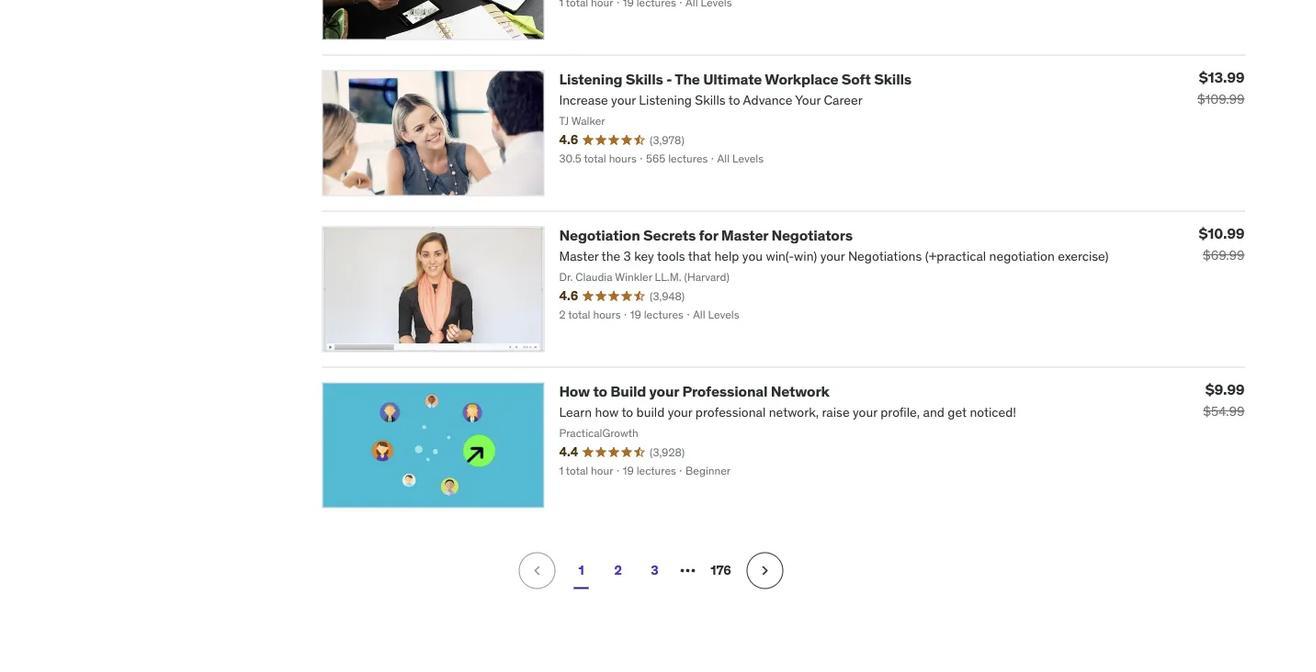 Task type: vqa. For each thing, say whether or not it's contained in the screenshot.
Negotiation Secrets for Master Negotiators link
yes



Task type: locate. For each thing, give the bounding box(es) containing it.
listening
[[559, 69, 623, 88]]

$10.99
[[1199, 224, 1245, 243]]

0 horizontal spatial skills
[[626, 69, 663, 88]]

$54.99
[[1203, 403, 1245, 419]]

$9.99
[[1206, 380, 1245, 399]]

$109.99
[[1198, 90, 1245, 107]]

how to build your professional network link
[[559, 382, 830, 401]]

negotiation secrets for master negotiators
[[559, 225, 853, 244]]

negotiation
[[559, 225, 640, 244]]

$13.99 $109.99
[[1198, 68, 1245, 107]]

listening skills - the ultimate workplace soft skills
[[559, 69, 912, 88]]

skills
[[626, 69, 663, 88], [874, 69, 912, 88]]

negotiators
[[772, 225, 853, 244]]

soft
[[842, 69, 871, 88]]

build
[[611, 382, 646, 401]]

skills left -
[[626, 69, 663, 88]]

ellipsis image
[[677, 560, 699, 582]]

-
[[666, 69, 672, 88]]

how
[[559, 382, 590, 401]]

$13.99
[[1199, 68, 1245, 87]]

listening skills - the ultimate workplace soft skills link
[[559, 69, 912, 88]]

1 link
[[563, 553, 600, 589]]

skills right soft
[[874, 69, 912, 88]]

your
[[649, 382, 679, 401]]

network
[[771, 382, 830, 401]]

to
[[593, 382, 608, 401]]

professional
[[682, 382, 768, 401]]

3 link
[[637, 553, 673, 589]]

1 horizontal spatial skills
[[874, 69, 912, 88]]



Task type: describe. For each thing, give the bounding box(es) containing it.
next page image
[[756, 562, 774, 580]]

negotiation secrets for master negotiators link
[[559, 225, 853, 244]]

176
[[711, 562, 731, 579]]

master
[[721, 225, 768, 244]]

how to build your professional network
[[559, 382, 830, 401]]

workplace
[[765, 69, 839, 88]]

3
[[651, 562, 659, 579]]

1 skills from the left
[[626, 69, 663, 88]]

2 skills from the left
[[874, 69, 912, 88]]

$10.99 $69.99
[[1199, 224, 1245, 263]]

2 link
[[600, 553, 637, 589]]

ultimate
[[703, 69, 762, 88]]

$69.99
[[1203, 247, 1245, 263]]

secrets
[[643, 225, 696, 244]]

previous page image
[[528, 562, 546, 580]]

2
[[614, 562, 622, 579]]

for
[[699, 225, 718, 244]]

the
[[675, 69, 700, 88]]

$9.99 $54.99
[[1203, 380, 1245, 419]]

1
[[579, 562, 584, 579]]



